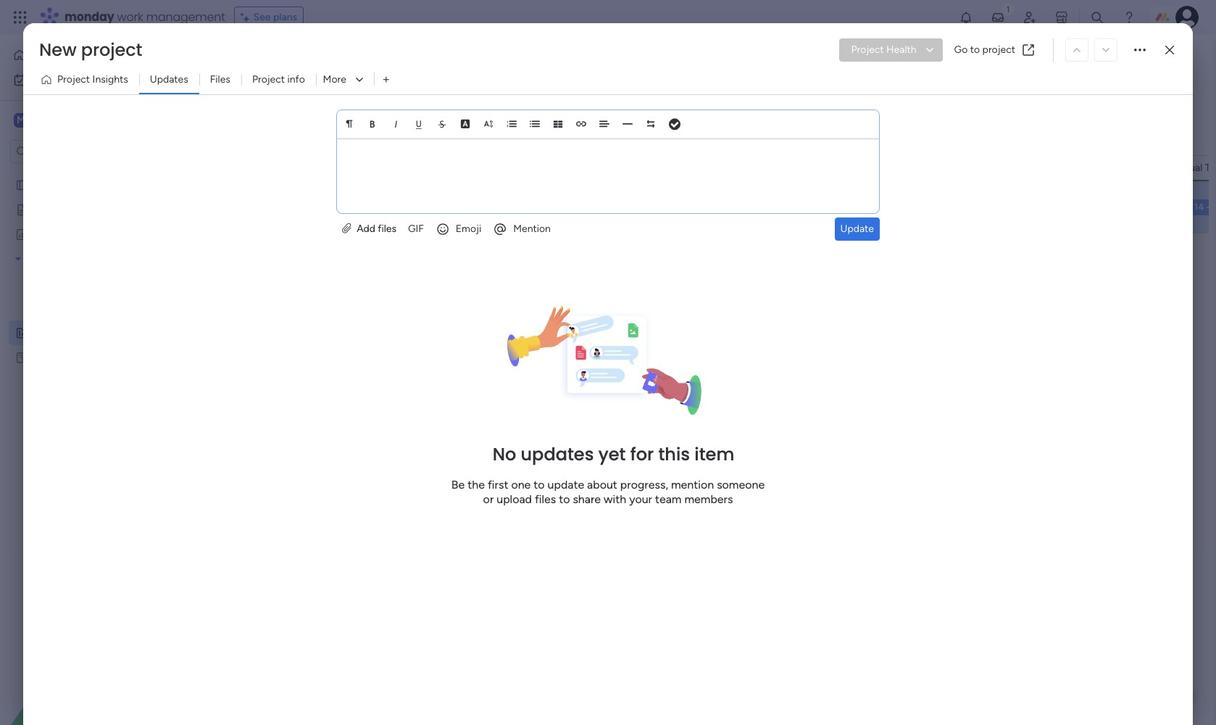 Task type: describe. For each thing, give the bounding box(es) containing it.
0 horizontal spatial project
[[81, 38, 142, 62]]

/ for hide
[[484, 119, 487, 131]]

arrow down image
[[411, 116, 429, 133]]

format image
[[344, 119, 355, 129]]

mention
[[513, 223, 551, 235]]

monday
[[65, 9, 114, 25]]

files
[[210, 73, 230, 86]]

work for my
[[50, 73, 72, 86]]

help image
[[1122, 10, 1137, 25]]

options image
[[1135, 36, 1146, 64]]

plans
[[273, 11, 297, 23]]

new portfolio button
[[220, 47, 386, 71]]

item
[[695, 442, 735, 466]]

my work link
[[9, 68, 176, 91]]

updates
[[521, 442, 594, 466]]

upload
[[497, 492, 532, 506]]

rtl ltr image
[[646, 119, 656, 129]]

see plans
[[254, 11, 297, 23]]

priority
[[855, 162, 887, 174]]

checklist image
[[669, 120, 681, 130]]

info
[[287, 73, 305, 86]]

notifications image
[[959, 10, 974, 25]]

&bull; bullets image
[[530, 119, 540, 129]]

snapshot
[[376, 82, 419, 94]]

see plans button
[[234, 7, 304, 28]]

or
[[483, 492, 494, 506]]

strikethrough image
[[437, 119, 447, 129]]

mention
[[671, 478, 714, 492]]

new for new project
[[39, 38, 77, 62]]

the
[[468, 478, 485, 492]]

more
[[323, 73, 347, 86]]

gif button
[[402, 218, 430, 241]]

underline image
[[414, 119, 424, 129]]

home option
[[9, 44, 176, 67]]

my
[[33, 73, 47, 86]]

share
[[573, 492, 601, 506]]

go
[[955, 44, 968, 56]]

updates button
[[139, 68, 199, 91]]

gantt
[[317, 82, 344, 94]]

project info
[[252, 73, 305, 86]]

give feedback image
[[1027, 52, 1042, 67]]

Priority field
[[851, 161, 891, 177]]

update feed image
[[991, 10, 1006, 25]]

lottie animation element
[[0, 579, 185, 725]]

to inside button
[[971, 44, 980, 56]]

1. numbers image
[[507, 119, 517, 129]]

snapshot button
[[372, 80, 422, 96]]

line image
[[623, 119, 633, 129]]

1 horizontal spatial kendall parks image
[[1176, 6, 1199, 29]]

add view image
[[383, 74, 389, 85]]

project info button
[[241, 68, 316, 91]]

health inside button
[[887, 44, 917, 56]]

progress,
[[621, 478, 669, 492]]

hide
[[459, 119, 481, 131]]

table image
[[553, 119, 563, 129]]

caret down image
[[15, 253, 21, 264]]

1 for hide / 1
[[490, 119, 494, 131]]

m button
[[10, 108, 141, 133]]

gif
[[408, 223, 424, 235]]

portfolio
[[291, 47, 363, 71]]

my work option
[[9, 68, 176, 91]]

link image
[[576, 119, 587, 129]]

search everything image
[[1091, 10, 1105, 25]]

yet
[[599, 442, 626, 466]]

New project field
[[36, 38, 667, 62]]

filter button
[[360, 113, 429, 136]]

lottie animation image
[[0, 579, 185, 725]]

updates
[[150, 73, 188, 86]]

home link
[[9, 44, 176, 67]]

projects button
[[244, 80, 289, 96]]

be the first one to update about progress, mention someone or upload files to share with your team members
[[452, 478, 765, 506]]

project health inside button
[[852, 44, 917, 56]]

my work
[[33, 73, 72, 86]]

invite / 1
[[1114, 53, 1152, 65]]

invite members image
[[1023, 10, 1038, 25]]

1 image
[[1002, 1, 1015, 17]]

filter
[[383, 119, 406, 131]]

tim
[[1206, 161, 1217, 174]]



Task type: vqa. For each thing, say whether or not it's contained in the screenshot.
1 related to Hide / 1
yes



Task type: locate. For each thing, give the bounding box(es) containing it.
1 horizontal spatial files
[[535, 492, 556, 506]]

kendall parks image
[[1176, 6, 1199, 29], [1070, 50, 1089, 69]]

files down update
[[535, 492, 556, 506]]

new
[[39, 38, 77, 62], [249, 47, 286, 71]]

with
[[604, 492, 627, 506]]

0 horizontal spatial 1
[[490, 119, 494, 131]]

1 horizontal spatial /
[[1142, 53, 1145, 65]]

1 vertical spatial health
[[654, 201, 684, 214]]

be
[[452, 478, 465, 492]]

1 horizontal spatial work
[[117, 9, 143, 25]]

no updates yet for this item
[[493, 442, 735, 466]]

2 vertical spatial to
[[559, 492, 570, 506]]

workspace image
[[14, 112, 28, 128]]

1 horizontal spatial new
[[249, 47, 286, 71]]

1 horizontal spatial 1
[[1148, 53, 1152, 65]]

project insights button
[[35, 68, 139, 91]]

1 vertical spatial to
[[534, 478, 545, 492]]

size image
[[484, 119, 494, 129]]

invite
[[1114, 53, 1139, 65]]

0 vertical spatial kendall parks image
[[1176, 6, 1199, 29]]

actual
[[1174, 161, 1203, 174]]

/
[[1142, 53, 1145, 65], [484, 119, 487, 131]]

project down update feed image
[[983, 44, 1016, 56]]

public board image
[[15, 178, 29, 191]]

add
[[357, 223, 376, 235]]

0 vertical spatial 1
[[1148, 53, 1152, 65]]

files inside be the first one to update about progress, mention someone or upload files to share with your team members
[[535, 492, 556, 506]]

files
[[378, 223, 397, 235], [535, 492, 556, 506]]

text color image
[[460, 119, 471, 129]]

project health
[[852, 44, 917, 56], [618, 201, 684, 214]]

tab list
[[220, 77, 1188, 101]]

Search field
[[309, 115, 352, 135]]

insights
[[93, 73, 128, 86]]

collapse image
[[1173, 119, 1185, 131]]

0 horizontal spatial project health
[[618, 201, 684, 214]]

checklist, main board element
[[0, 295, 185, 320]]

to
[[971, 44, 980, 56], [534, 478, 545, 492], [559, 492, 570, 506]]

kendall parks image right give feedback icon
[[1070, 50, 1089, 69]]

see
[[254, 11, 271, 23]]

2 horizontal spatial to
[[971, 44, 980, 56]]

0 horizontal spatial files
[[378, 223, 397, 235]]

projects
[[248, 82, 285, 94]]

align image
[[600, 119, 610, 129]]

0 horizontal spatial /
[[484, 119, 487, 131]]

/ inside button
[[1142, 53, 1145, 65]]

kendall parks image right help image
[[1176, 6, 1199, 29]]

1
[[1148, 53, 1152, 65], [490, 119, 494, 131]]

team
[[655, 492, 682, 506]]

project up insights
[[81, 38, 142, 62]]

0 vertical spatial health
[[887, 44, 917, 56]]

to right go
[[971, 44, 980, 56]]

new for new portfolio
[[249, 47, 286, 71]]

update
[[548, 478, 585, 492]]

members
[[685, 492, 733, 506]]

1 left 1. numbers image
[[490, 119, 494, 131]]

public board image
[[15, 202, 29, 216]]

0 vertical spatial work
[[117, 9, 143, 25]]

0 vertical spatial /
[[1142, 53, 1145, 65]]

new up project info
[[249, 47, 286, 71]]

new up my work
[[39, 38, 77, 62]]

mention button
[[487, 218, 557, 241]]

/ right invite on the top
[[1142, 53, 1145, 65]]

0 horizontal spatial kendall parks image
[[1070, 50, 1089, 69]]

1 horizontal spatial to
[[559, 492, 570, 506]]

0 vertical spatial files
[[378, 223, 397, 235]]

0 horizontal spatial work
[[50, 73, 72, 86]]

to right one
[[534, 478, 545, 492]]

to down update
[[559, 492, 570, 506]]

1 vertical spatial /
[[484, 119, 487, 131]]

project inside go to project button
[[983, 44, 1016, 56]]

1 horizontal spatial health
[[887, 44, 917, 56]]

this
[[659, 442, 690, 466]]

one
[[511, 478, 531, 492]]

project
[[81, 38, 142, 62], [983, 44, 1016, 56]]

1 vertical spatial work
[[50, 73, 72, 86]]

home
[[32, 49, 60, 61]]

bold image
[[368, 119, 378, 129]]

m
[[17, 114, 25, 126]]

work right "monday"
[[117, 9, 143, 25]]

actual tim
[[1174, 161, 1217, 174]]

update
[[841, 223, 874, 235]]

go to project button
[[949, 38, 1042, 62]]

1 vertical spatial project health
[[618, 201, 684, 214]]

gantt button
[[314, 80, 347, 96]]

new project
[[39, 38, 142, 62]]

management
[[146, 9, 225, 25]]

1 for invite / 1
[[1148, 53, 1152, 65]]

go to project
[[955, 44, 1016, 56]]

no
[[493, 442, 517, 466]]

invite / 1 button
[[1107, 48, 1159, 71]]

work inside option
[[50, 73, 72, 86]]

hide / 1
[[459, 119, 494, 131]]

files button
[[199, 68, 241, 91]]

monday work management
[[65, 9, 225, 25]]

1 horizontal spatial project health
[[852, 44, 917, 56]]

1 vertical spatial files
[[535, 492, 556, 506]]

emoji
[[456, 223, 482, 235]]

about
[[587, 478, 618, 492]]

0 horizontal spatial new
[[39, 38, 77, 62]]

0 vertical spatial to
[[971, 44, 980, 56]]

new portfolio
[[249, 47, 363, 71]]

health
[[887, 44, 917, 56], [654, 201, 684, 214]]

option
[[0, 171, 185, 174]]

Actual Tim field
[[1170, 160, 1217, 176]]

/ for invite
[[1142, 53, 1145, 65]]

work for monday
[[117, 9, 143, 25]]

someone
[[717, 478, 765, 492]]

project insights
[[57, 73, 128, 86]]

0 vertical spatial project health
[[852, 44, 917, 56]]

italic image
[[391, 119, 401, 129]]

first
[[488, 478, 509, 492]]

work
[[117, 9, 143, 25], [50, 73, 72, 86]]

0 horizontal spatial to
[[534, 478, 545, 492]]

more button
[[316, 68, 374, 91]]

1 vertical spatial kendall parks image
[[1070, 50, 1089, 69]]

project
[[852, 44, 884, 56], [57, 73, 90, 86], [252, 73, 285, 86], [618, 201, 651, 214]]

monday marketplace image
[[1055, 10, 1070, 25]]

/ right hide
[[484, 119, 487, 131]]

1 inside invite / 1 button
[[1148, 53, 1152, 65]]

your
[[630, 492, 653, 506]]

emoji button
[[430, 218, 487, 241]]

select product image
[[13, 10, 28, 25]]

0 horizontal spatial health
[[654, 201, 684, 214]]

add files
[[354, 223, 397, 235]]

to-do list, main board element
[[0, 271, 185, 295]]

list box
[[0, 169, 185, 565]]

1 right options image
[[1148, 53, 1152, 65]]

public dashboard image
[[15, 227, 29, 241]]

dapulse attachment image
[[342, 223, 351, 235]]

files right add on the top left
[[378, 223, 397, 235]]

update button
[[835, 218, 880, 241]]

1 vertical spatial 1
[[490, 119, 494, 131]]

for
[[631, 442, 654, 466]]

tab list containing projects
[[220, 77, 1188, 101]]

1 horizontal spatial project
[[983, 44, 1016, 56]]

project health button
[[840, 38, 943, 62]]

work right "my" at top left
[[50, 73, 72, 86]]



